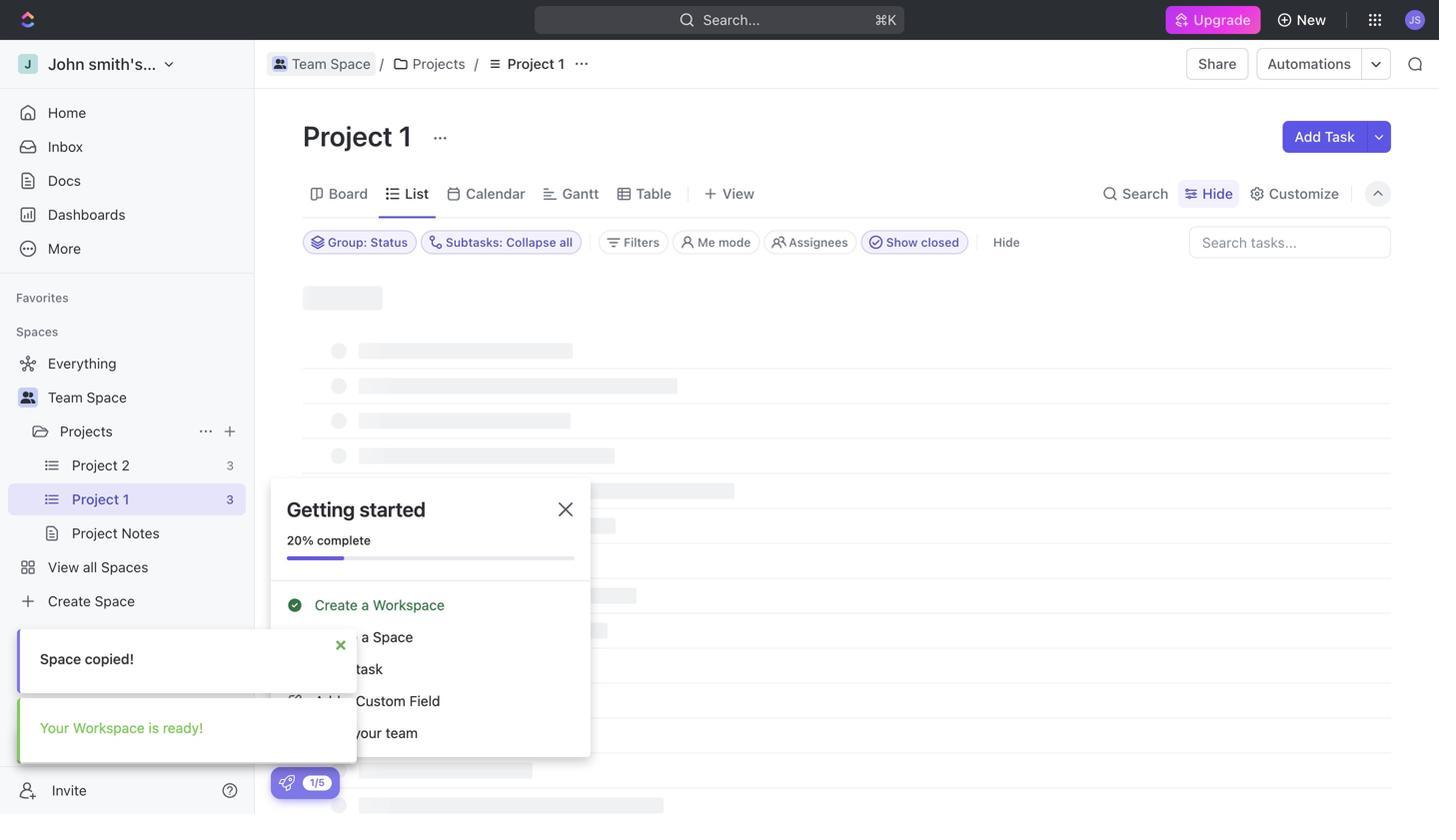 Task type: describe. For each thing, give the bounding box(es) containing it.
2
[[121, 457, 130, 474]]

team inside tree
[[48, 389, 83, 406]]

hide button
[[1178, 180, 1239, 208]]

create space
[[48, 593, 135, 610]]

me mode button
[[673, 230, 760, 254]]

subtasks: collapse all
[[446, 235, 573, 249]]

filters button
[[599, 230, 669, 254]]

invite for invite
[[52, 782, 87, 799]]

0 vertical spatial all
[[559, 235, 573, 249]]

add for add a custom field
[[315, 693, 341, 710]]

sidebar navigation
[[0, 40, 259, 814]]

upgrade
[[1194, 11, 1251, 28]]

copied!
[[85, 651, 134, 668]]

your workspace is ready!
[[40, 720, 203, 737]]

1 horizontal spatial project 1
[[303, 119, 418, 152]]

hide button
[[985, 230, 1028, 254]]

2 vertical spatial workspace
[[73, 720, 145, 737]]

view for view
[[722, 185, 754, 202]]

favorites button
[[8, 286, 77, 310]]

add task button
[[1283, 121, 1367, 153]]

john smith's workspace, , element
[[18, 54, 38, 74]]

20%
[[287, 534, 314, 548]]

invite for invite your team
[[315, 725, 350, 742]]

your
[[40, 720, 69, 737]]

more
[[48, 240, 81, 257]]

0 vertical spatial 1
[[558, 55, 565, 72]]

list link
[[401, 180, 429, 208]]

smith's
[[89, 54, 143, 73]]

all inside sidebar navigation
[[83, 559, 97, 576]]

1/5
[[310, 777, 325, 788]]

calendar link
[[462, 180, 525, 208]]

ready!
[[163, 720, 203, 737]]

3 for project 1
[[226, 493, 234, 507]]

inbox
[[48, 138, 83, 155]]

everything link
[[8, 348, 242, 380]]

home link
[[8, 97, 246, 129]]

create for create a space
[[315, 629, 358, 646]]

board
[[329, 185, 368, 202]]

0 vertical spatial project 1
[[507, 55, 565, 72]]

group:
[[328, 235, 367, 249]]

project 2 link
[[72, 450, 218, 482]]

gantt link
[[558, 180, 599, 208]]

automations button
[[1258, 49, 1361, 79]]

custom
[[356, 693, 406, 710]]

task
[[356, 661, 383, 678]]

show closed button
[[861, 230, 968, 254]]

complete
[[317, 534, 371, 548]]

task
[[1325, 128, 1355, 145]]

search button
[[1096, 180, 1174, 208]]

customize button
[[1243, 180, 1345, 208]]

j
[[24, 57, 32, 71]]

project 2
[[72, 457, 130, 474]]

closed
[[921, 235, 959, 249]]

create a workspace
[[315, 597, 445, 614]]

a for space
[[361, 629, 369, 646]]

trash link
[[138, 736, 169, 751]]

gantt
[[562, 185, 599, 202]]

space moved to trash
[[35, 736, 169, 751]]

home
[[48, 104, 86, 121]]

table link
[[632, 180, 671, 208]]

me
[[698, 235, 715, 249]]

1 inside sidebar navigation
[[123, 491, 129, 508]]

search...
[[703, 11, 760, 28]]

spaces inside "view all spaces" link
[[101, 559, 148, 576]]

0 vertical spatial projects link
[[388, 52, 470, 76]]

view button
[[696, 170, 761, 217]]

dashboards link
[[8, 199, 246, 231]]

docs link
[[8, 165, 246, 197]]

1 / from the left
[[380, 55, 384, 72]]

search
[[1122, 185, 1168, 202]]

workspace for create a workspace
[[373, 597, 445, 614]]

1 horizontal spatial team space
[[292, 55, 371, 72]]

view all spaces
[[48, 559, 148, 576]]

workspace for john smith's workspace
[[147, 54, 230, 73]]

status
[[370, 235, 408, 249]]

board link
[[325, 180, 368, 208]]

add a custom field
[[315, 693, 440, 710]]

share
[[1198, 55, 1237, 72]]

inbox link
[[8, 131, 246, 163]]

team
[[386, 725, 418, 742]]

customize
[[1269, 185, 1339, 202]]

project notes link
[[72, 518, 242, 550]]

collapse
[[506, 235, 556, 249]]

projects inside sidebar navigation
[[60, 423, 113, 440]]

automations
[[1268, 55, 1351, 72]]

add a task
[[315, 661, 383, 678]]

js
[[1409, 14, 1421, 25]]



Task type: locate. For each thing, give the bounding box(es) containing it.
upgrade link
[[1166, 6, 1261, 34]]

1 horizontal spatial projects
[[413, 55, 465, 72]]

1 horizontal spatial view
[[722, 185, 754, 202]]

assignees button
[[764, 230, 857, 254]]

tree containing everything
[[8, 348, 246, 618]]

1 horizontal spatial project 1 link
[[482, 52, 570, 76]]

0 vertical spatial hide
[[1202, 185, 1233, 202]]

2 3 from the top
[[226, 493, 234, 507]]

0 horizontal spatial project 1
[[72, 491, 129, 508]]

1 vertical spatial invite
[[52, 782, 87, 799]]

view inside view button
[[722, 185, 754, 202]]

subtasks:
[[446, 235, 503, 249]]

0 horizontal spatial user group image
[[20, 392, 35, 404]]

project 1 link
[[482, 52, 570, 76], [72, 484, 218, 516]]

tree
[[8, 348, 246, 618]]

onboarding checklist button image
[[279, 775, 295, 791]]

add
[[1295, 128, 1321, 145], [315, 661, 341, 678], [315, 693, 341, 710]]

1 horizontal spatial hide
[[1202, 185, 1233, 202]]

1 vertical spatial add
[[315, 661, 341, 678]]

team space link
[[267, 52, 376, 76], [48, 382, 242, 414]]

1 horizontal spatial user group image
[[274, 59, 286, 69]]

1 horizontal spatial team space link
[[267, 52, 376, 76]]

show closed
[[886, 235, 959, 249]]

all
[[559, 235, 573, 249], [83, 559, 97, 576]]

space copied!
[[40, 651, 134, 668]]

workspace up create a space
[[373, 597, 445, 614]]

1 vertical spatial project 1 link
[[72, 484, 218, 516]]

space
[[330, 55, 371, 72], [87, 389, 127, 406], [95, 593, 135, 610], [373, 629, 413, 646], [40, 651, 81, 668], [35, 736, 73, 751]]

1 vertical spatial workspace
[[373, 597, 445, 614]]

⌘k
[[875, 11, 897, 28]]

everything
[[48, 355, 117, 372]]

0 horizontal spatial projects link
[[60, 416, 190, 448]]

0 vertical spatial project 1 link
[[482, 52, 570, 76]]

0 vertical spatial spaces
[[16, 325, 58, 339]]

a for task
[[344, 661, 352, 678]]

1 horizontal spatial projects link
[[388, 52, 470, 76]]

2 / from the left
[[474, 55, 478, 72]]

0 vertical spatial 3
[[226, 459, 234, 473]]

share button
[[1186, 48, 1249, 80]]

0 vertical spatial workspace
[[147, 54, 230, 73]]

project
[[507, 55, 554, 72], [303, 119, 393, 152], [72, 457, 118, 474], [72, 491, 119, 508], [72, 525, 118, 542]]

create
[[48, 593, 91, 610], [315, 597, 358, 614], [315, 629, 358, 646]]

trash
[[138, 736, 169, 751]]

notes
[[121, 525, 160, 542]]

1 vertical spatial projects link
[[60, 416, 190, 448]]

a for custom
[[344, 693, 352, 710]]

0 vertical spatial team
[[292, 55, 327, 72]]

a up task
[[361, 629, 369, 646]]

getting started
[[287, 498, 426, 521]]

spaces
[[16, 325, 58, 339], [101, 559, 148, 576]]

2 vertical spatial project 1
[[72, 491, 129, 508]]

create up add a task
[[315, 629, 358, 646]]

create space link
[[8, 586, 242, 618]]

0 vertical spatial user group image
[[274, 59, 286, 69]]

1 horizontal spatial team
[[292, 55, 327, 72]]

2 horizontal spatial 1
[[558, 55, 565, 72]]

create inside sidebar navigation
[[48, 593, 91, 610]]

1 vertical spatial view
[[48, 559, 79, 576]]

view all spaces link
[[8, 552, 242, 584]]

hide inside button
[[993, 235, 1020, 249]]

new button
[[1269, 4, 1338, 36]]

project notes
[[72, 525, 160, 542]]

0 vertical spatial add
[[1295, 128, 1321, 145]]

filters
[[624, 235, 660, 249]]

hide right search
[[1202, 185, 1233, 202]]

close image
[[559, 503, 573, 517]]

1 vertical spatial team space link
[[48, 382, 242, 414]]

tree inside sidebar navigation
[[8, 348, 246, 618]]

onboarding checklist button element
[[279, 775, 295, 791]]

your
[[353, 725, 382, 742]]

dashboards
[[48, 206, 126, 223]]

create a space
[[315, 629, 413, 646]]

1 vertical spatial 3
[[226, 493, 234, 507]]

calendar
[[466, 185, 525, 202]]

1 vertical spatial 1
[[399, 119, 412, 152]]

team space inside sidebar navigation
[[48, 389, 127, 406]]

is
[[149, 720, 159, 737]]

3 up the 'project notes' link on the left bottom of the page
[[226, 493, 234, 507]]

0 vertical spatial view
[[722, 185, 754, 202]]

all right 'collapse'
[[559, 235, 573, 249]]

assignees
[[789, 235, 848, 249]]

a for workspace
[[361, 597, 369, 614]]

0 horizontal spatial hide
[[993, 235, 1020, 249]]

hide
[[1202, 185, 1233, 202], [993, 235, 1020, 249]]

getting
[[287, 498, 355, 521]]

view for view all spaces
[[48, 559, 79, 576]]

0 horizontal spatial view
[[48, 559, 79, 576]]

spaces down favorites
[[16, 325, 58, 339]]

table
[[636, 185, 671, 202]]

invite left your
[[315, 725, 350, 742]]

projects
[[413, 55, 465, 72], [60, 423, 113, 440]]

1 vertical spatial spaces
[[101, 559, 148, 576]]

mode
[[718, 235, 751, 249]]

list
[[405, 185, 429, 202]]

docs
[[48, 172, 81, 189]]

1 vertical spatial hide
[[993, 235, 1020, 249]]

a down add a task
[[344, 693, 352, 710]]

1 vertical spatial projects
[[60, 423, 113, 440]]

0 vertical spatial team space
[[292, 55, 371, 72]]

new
[[1297, 11, 1326, 28]]

more button
[[8, 233, 246, 265]]

view inside "view all spaces" link
[[48, 559, 79, 576]]

show
[[886, 235, 918, 249]]

user group image
[[274, 59, 286, 69], [20, 392, 35, 404]]

create up create a space
[[315, 597, 358, 614]]

0 vertical spatial projects
[[413, 55, 465, 72]]

invite inside sidebar navigation
[[52, 782, 87, 799]]

project 1 inside tree
[[72, 491, 129, 508]]

Search tasks... text field
[[1190, 227, 1390, 257]]

view
[[722, 185, 754, 202], [48, 559, 79, 576]]

2 vertical spatial add
[[315, 693, 341, 710]]

1 vertical spatial all
[[83, 559, 97, 576]]

20% complete
[[287, 534, 371, 548]]

invite your team
[[315, 725, 418, 742]]

user group image inside sidebar navigation
[[20, 392, 35, 404]]

0 horizontal spatial spaces
[[16, 325, 58, 339]]

0 horizontal spatial team
[[48, 389, 83, 406]]

0 vertical spatial invite
[[315, 725, 350, 742]]

0 horizontal spatial project 1 link
[[72, 484, 218, 516]]

add inside button
[[1295, 128, 1321, 145]]

1 vertical spatial team
[[48, 389, 83, 406]]

workspace left is
[[73, 720, 145, 737]]

workspace inside sidebar navigation
[[147, 54, 230, 73]]

moved
[[77, 736, 118, 751]]

hide inside dropdown button
[[1202, 185, 1233, 202]]

started
[[360, 498, 426, 521]]

group: status
[[328, 235, 408, 249]]

0 horizontal spatial all
[[83, 559, 97, 576]]

3 for project 2
[[226, 459, 234, 473]]

1 horizontal spatial 1
[[399, 119, 412, 152]]

a left task
[[344, 661, 352, 678]]

0 horizontal spatial /
[[380, 55, 384, 72]]

1 horizontal spatial spaces
[[101, 559, 148, 576]]

1 horizontal spatial /
[[474, 55, 478, 72]]

workspace
[[147, 54, 230, 73], [373, 597, 445, 614], [73, 720, 145, 737]]

add for add task
[[1295, 128, 1321, 145]]

1
[[558, 55, 565, 72], [399, 119, 412, 152], [123, 491, 129, 508]]

0 horizontal spatial workspace
[[73, 720, 145, 737]]

0 vertical spatial team space link
[[267, 52, 376, 76]]

add task
[[1295, 128, 1355, 145]]

1 horizontal spatial invite
[[315, 725, 350, 742]]

view up create space
[[48, 559, 79, 576]]

spaces up create space link
[[101, 559, 148, 576]]

1 horizontal spatial all
[[559, 235, 573, 249]]

create down view all spaces
[[48, 593, 91, 610]]

john smith's workspace
[[48, 54, 230, 73]]

2 vertical spatial 1
[[123, 491, 129, 508]]

3 right project 2 link
[[226, 459, 234, 473]]

0 horizontal spatial team space
[[48, 389, 127, 406]]

1 3 from the top
[[226, 459, 234, 473]]

0 horizontal spatial invite
[[52, 782, 87, 799]]

field
[[409, 693, 440, 710]]

projects link
[[388, 52, 470, 76], [60, 416, 190, 448]]

1 vertical spatial team space
[[48, 389, 127, 406]]

2 horizontal spatial project 1
[[507, 55, 565, 72]]

1 horizontal spatial workspace
[[147, 54, 230, 73]]

all up create space
[[83, 559, 97, 576]]

view up mode
[[722, 185, 754, 202]]

js button
[[1399, 4, 1431, 36]]

create for create a workspace
[[315, 597, 358, 614]]

0 horizontal spatial 1
[[123, 491, 129, 508]]

john
[[48, 54, 84, 73]]

favorites
[[16, 291, 69, 305]]

1 vertical spatial project 1
[[303, 119, 418, 152]]

0 horizontal spatial team space link
[[48, 382, 242, 414]]

me mode
[[698, 235, 751, 249]]

a up create a space
[[361, 597, 369, 614]]

workspace right the smith's in the top left of the page
[[147, 54, 230, 73]]

view button
[[696, 180, 761, 208]]

2 horizontal spatial workspace
[[373, 597, 445, 614]]

create for create space
[[48, 593, 91, 610]]

1 vertical spatial user group image
[[20, 392, 35, 404]]

invite down moved
[[52, 782, 87, 799]]

to
[[122, 736, 134, 751]]

add for add a task
[[315, 661, 341, 678]]

0 horizontal spatial projects
[[60, 423, 113, 440]]

hide right "closed"
[[993, 235, 1020, 249]]



Task type: vqa. For each thing, say whether or not it's contained in the screenshot.
bottom wifi image
no



